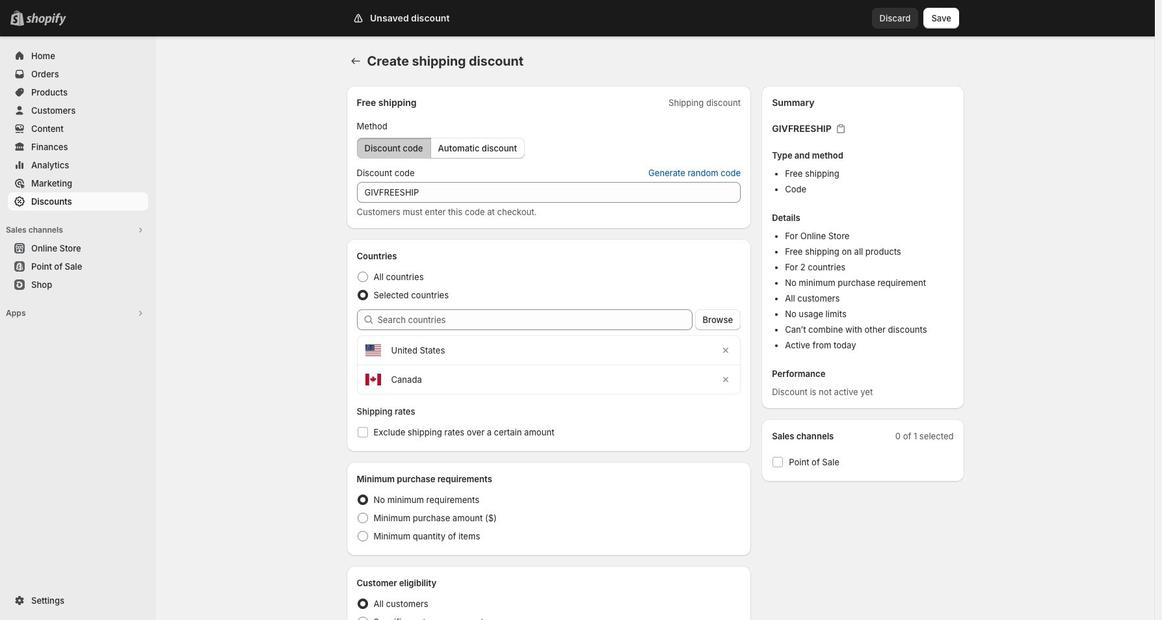 Task type: describe. For each thing, give the bounding box(es) containing it.
Search countries text field
[[378, 310, 692, 330]]



Task type: locate. For each thing, give the bounding box(es) containing it.
shopify image
[[26, 13, 66, 26]]

None text field
[[357, 182, 741, 203]]



Task type: vqa. For each thing, say whether or not it's contained in the screenshot.
second SEARCH COLLECTIONS Text Field from the top of the page
no



